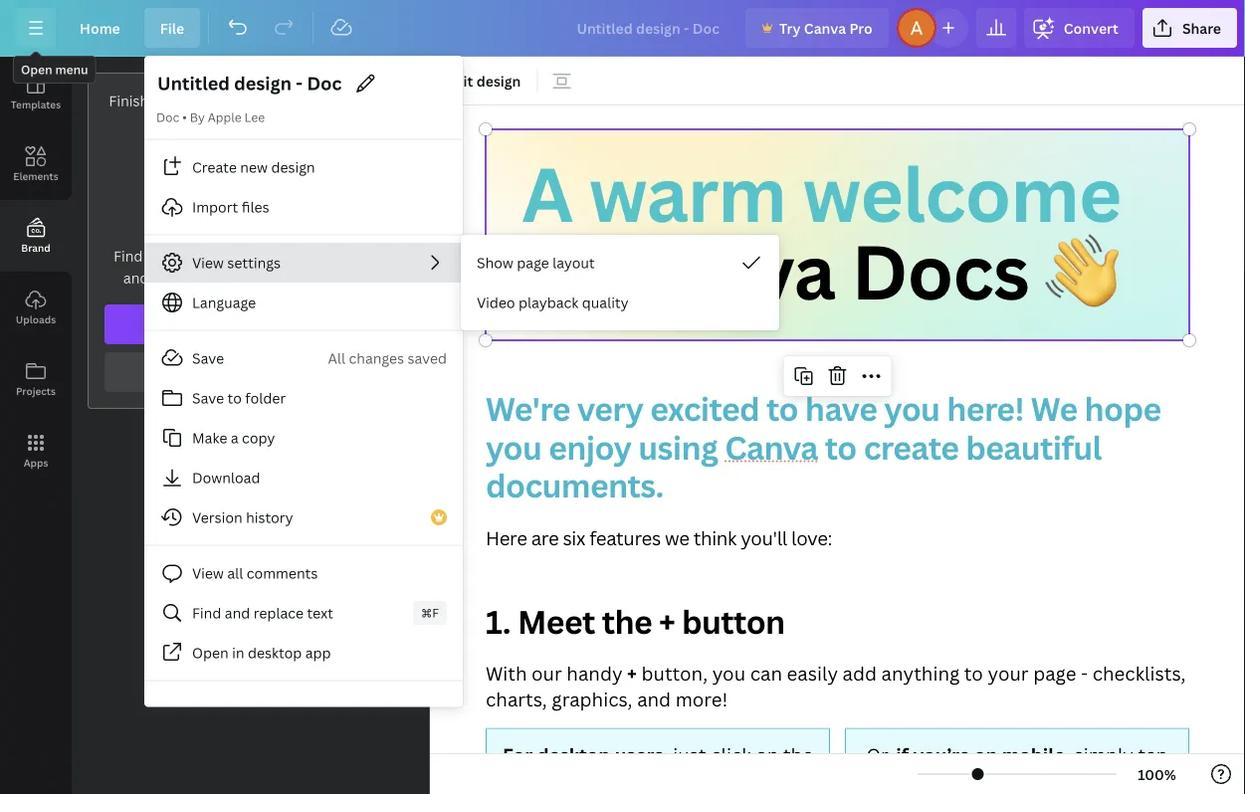 Task type: locate. For each thing, give the bounding box(es) containing it.
1 vertical spatial up
[[204, 363, 222, 382]]

try canva pro inside main menu bar
[[780, 18, 873, 37]]

edit
[[446, 71, 473, 90]]

handy
[[567, 661, 623, 686]]

page left -
[[1034, 661, 1077, 686]]

templates inside button
[[11, 98, 61, 111]]

0 vertical spatial save
[[192, 349, 224, 368]]

video
[[477, 293, 515, 312]]

design right edit
[[477, 71, 521, 90]]

1 vertical spatial templates
[[216, 113, 285, 132]]

find all of your brand assets in one place and quickly add them to your designs.
[[114, 246, 387, 287]]

import files
[[192, 198, 269, 217]]

1 horizontal spatial you
[[713, 661, 746, 686]]

your inside button
[[225, 363, 256, 382]]

1 horizontal spatial try canva pro button
[[746, 8, 889, 48]]

1 horizontal spatial templates
[[216, 113, 285, 132]]

design right new
[[271, 158, 315, 177]]

1 vertical spatial in
[[232, 644, 245, 663]]

all for find
[[146, 246, 162, 265]]

changes
[[349, 349, 404, 368]]

0 vertical spatial page
[[517, 253, 549, 272]]

all changes saved
[[328, 349, 447, 368]]

apps button
[[0, 415, 72, 487]]

page
[[517, 253, 549, 272], [1034, 661, 1077, 686]]

0 horizontal spatial find
[[114, 246, 143, 265]]

1 vertical spatial kit
[[304, 363, 323, 382]]

up right setting
[[202, 91, 219, 110]]

easily
[[787, 661, 838, 686]]

all left comments
[[227, 564, 243, 583]]

in inside open in desktop app button
[[232, 644, 245, 663]]

a warm welcome
[[522, 142, 1122, 243]]

Design title text field
[[561, 8, 738, 48]]

projects button
[[0, 344, 72, 415]]

create new design
[[192, 158, 315, 177]]

and down "button,"
[[637, 687, 671, 712]]

brand right apple
[[257, 91, 297, 110]]

here are six features we think you'll love:
[[486, 525, 833, 551]]

view all comments
[[192, 564, 318, 583]]

add inside button, you can easily add anything to your page - checklists, charts, graphics, and more!
[[843, 661, 877, 686]]

1 horizontal spatial try canva pro
[[780, 18, 873, 37]]

set
[[178, 363, 201, 382]]

page inside button, you can easily add anything to your page - checklists, charts, graphics, and more!
[[1034, 661, 1077, 686]]

1 horizontal spatial +
[[659, 601, 675, 644]]

1 vertical spatial save
[[192, 389, 224, 408]]

1 horizontal spatial page
[[1034, 661, 1077, 686]]

app
[[305, 644, 331, 663]]

none text field containing a warm welcome
[[430, 106, 1246, 795]]

all left of
[[146, 246, 162, 265]]

up inside button
[[204, 363, 222, 382]]

history
[[246, 508, 293, 527]]

import files button
[[144, 187, 463, 227]]

1 view from the top
[[192, 253, 224, 272]]

1 vertical spatial try canva pro
[[216, 315, 309, 334]]

your
[[223, 91, 253, 110], [183, 246, 214, 265], [289, 268, 320, 287], [225, 363, 256, 382], [988, 661, 1029, 686]]

+ right the
[[659, 601, 675, 644]]

2 save from the top
[[192, 389, 224, 408]]

kit inside the finish setting up your brand kit and brand templates
[[301, 91, 319, 110]]

designs.
[[323, 268, 377, 287]]

0 horizontal spatial pro
[[286, 315, 309, 334]]

0 horizontal spatial design
[[271, 158, 315, 177]]

0 vertical spatial +
[[659, 601, 675, 644]]

1 horizontal spatial in
[[306, 246, 319, 265]]

anything
[[882, 661, 960, 686]]

1 save from the top
[[192, 349, 224, 368]]

save down set
[[192, 389, 224, 408]]

in
[[306, 246, 319, 265], [232, 644, 245, 663]]

0 vertical spatial open
[[21, 61, 52, 78]]

1 vertical spatial try
[[216, 315, 237, 334]]

0 vertical spatial try canva pro button
[[746, 8, 889, 48]]

in inside find all of your brand assets in one place and quickly add them to your designs.
[[306, 246, 319, 265]]

view inside dropdown button
[[192, 253, 224, 272]]

elements button
[[0, 128, 72, 200]]

welcome
[[803, 142, 1122, 243]]

add up the language
[[204, 268, 229, 287]]

save inside button
[[192, 389, 224, 408]]

canva inside "we're very excited to have you here! we hope you enjoy using canva to create beautiful documents."
[[725, 426, 818, 469]]

0 vertical spatial try canva pro
[[780, 18, 873, 37]]

open in desktop app
[[192, 644, 331, 663]]

view all comments button
[[144, 554, 463, 593]]

make a copy
[[192, 429, 275, 448]]

warm
[[589, 142, 787, 243]]

find left of
[[114, 246, 143, 265]]

side panel tab list
[[0, 57, 72, 487]]

you left the enjoy
[[486, 426, 542, 469]]

to inside button
[[228, 389, 242, 408]]

find inside find all of your brand assets in one place and quickly add them to your designs.
[[114, 246, 143, 265]]

button,
[[642, 661, 708, 686]]

find
[[114, 246, 143, 265], [192, 604, 221, 623]]

here!
[[947, 387, 1025, 431]]

show page layout
[[477, 253, 595, 272]]

0 horizontal spatial +
[[627, 661, 637, 686]]

save for save
[[192, 349, 224, 368]]

graphics,
[[552, 687, 633, 712]]

to inside find all of your brand assets in one place and quickly add them to your designs.
[[271, 268, 286, 287]]

1 horizontal spatial try
[[780, 18, 801, 37]]

in left one
[[306, 246, 319, 265]]

0 vertical spatial up
[[202, 91, 219, 110]]

text
[[307, 604, 333, 623]]

0 horizontal spatial try
[[216, 315, 237, 334]]

0 vertical spatial kit
[[301, 91, 319, 110]]

save up save to folder
[[192, 349, 224, 368]]

up right set
[[204, 363, 222, 382]]

new
[[240, 158, 268, 177]]

kit right lee
[[301, 91, 319, 110]]

kit left all
[[304, 363, 323, 382]]

view down version
[[192, 564, 224, 583]]

0 vertical spatial add
[[204, 268, 229, 287]]

set up your brand kit
[[178, 363, 323, 382]]

0 vertical spatial find
[[114, 246, 143, 265]]

0 horizontal spatial try canva pro button
[[105, 305, 396, 345]]

2 horizontal spatial you
[[884, 387, 940, 431]]

2 view from the top
[[192, 564, 224, 583]]

you left can
[[713, 661, 746, 686]]

all
[[146, 246, 162, 265], [227, 564, 243, 583]]

charts,
[[486, 687, 547, 712]]

templates
[[11, 98, 61, 111], [216, 113, 285, 132]]

you
[[884, 387, 940, 431], [486, 426, 542, 469], [713, 661, 746, 686]]

brand button
[[0, 200, 72, 272]]

1 vertical spatial add
[[843, 661, 877, 686]]

1 vertical spatial +
[[627, 661, 637, 686]]

1 vertical spatial open
[[192, 644, 229, 663]]

0 horizontal spatial all
[[146, 246, 162, 265]]

try canva pro
[[780, 18, 873, 37], [216, 315, 309, 334]]

and inside button, you can easily add anything to your page - checklists, charts, graphics, and more!
[[637, 687, 671, 712]]

saved
[[408, 349, 447, 368]]

excited
[[650, 387, 760, 431]]

canva inside main menu bar
[[804, 18, 847, 37]]

0 vertical spatial all
[[146, 246, 162, 265]]

and left quickly
[[123, 268, 149, 287]]

0 horizontal spatial try canva pro
[[216, 315, 309, 334]]

and inside find all of your brand assets in one place and quickly add them to your designs.
[[123, 268, 149, 287]]

six
[[563, 525, 585, 551]]

find down view all comments
[[192, 604, 221, 623]]

view inside button
[[192, 564, 224, 583]]

0 horizontal spatial in
[[232, 644, 245, 663]]

convert button
[[1024, 8, 1135, 48]]

features
[[590, 525, 661, 551]]

1 horizontal spatial find
[[192, 604, 221, 623]]

1 horizontal spatial all
[[227, 564, 243, 583]]

and up create new design button
[[323, 91, 348, 110]]

1 vertical spatial pro
[[286, 315, 309, 334]]

1 vertical spatial all
[[227, 564, 243, 583]]

try canva pro for try canva pro 'button' inside main menu bar
[[780, 18, 873, 37]]

all inside find all of your brand assets in one place and quickly add them to your designs.
[[146, 246, 162, 265]]

apple
[[208, 109, 242, 125]]

you right have
[[884, 387, 940, 431]]

open inside button
[[192, 644, 229, 663]]

language button
[[144, 283, 463, 323]]

+ right handy
[[627, 661, 637, 686]]

all inside button
[[227, 564, 243, 583]]

playback
[[519, 293, 579, 312]]

add inside find all of your brand assets in one place and quickly add them to your designs.
[[204, 268, 229, 287]]

create new design button
[[144, 147, 463, 187]]

home
[[80, 18, 120, 37]]

0 vertical spatial in
[[306, 246, 319, 265]]

in left desktop
[[232, 644, 245, 663]]

think
[[694, 525, 737, 551]]

1 horizontal spatial design
[[477, 71, 521, 90]]

try inside main menu bar
[[780, 18, 801, 37]]

brand up the folder
[[259, 363, 300, 382]]

version history
[[192, 508, 293, 527]]

you inside button, you can easily add anything to your page - checklists, charts, graphics, and more!
[[713, 661, 746, 686]]

0 vertical spatial templates
[[11, 98, 61, 111]]

-
[[1081, 661, 1088, 686]]

open left desktop
[[192, 644, 229, 663]]

with our handy +
[[486, 661, 637, 686]]

0 horizontal spatial templates
[[11, 98, 61, 111]]

view for view all comments
[[192, 564, 224, 583]]

0 horizontal spatial add
[[204, 268, 229, 287]]

0 vertical spatial try
[[780, 18, 801, 37]]

0 vertical spatial pro
[[850, 18, 873, 37]]

brand up uploads button
[[21, 241, 50, 254]]

file
[[160, 18, 184, 37]]

templates button
[[0, 57, 72, 128]]

one
[[322, 246, 347, 265]]

up inside the finish setting up your brand kit and brand templates
[[202, 91, 219, 110]]

0 vertical spatial view
[[192, 253, 224, 272]]

beautiful
[[966, 426, 1102, 469]]

projects
[[16, 384, 56, 398]]

1 horizontal spatial open
[[192, 644, 229, 663]]

⌘f
[[421, 605, 439, 621]]

1 vertical spatial find
[[192, 604, 221, 623]]

1 vertical spatial view
[[192, 564, 224, 583]]

1 horizontal spatial pro
[[850, 18, 873, 37]]

find and replace text
[[192, 604, 333, 623]]

1 horizontal spatial add
[[843, 661, 877, 686]]

brand inside set up your brand kit button
[[259, 363, 300, 382]]

page right "show"
[[517, 253, 549, 272]]

open left menu
[[21, 61, 52, 78]]

templates down design title text field
[[216, 113, 285, 132]]

them
[[233, 268, 268, 287]]

templates down the open menu
[[11, 98, 61, 111]]

brand
[[257, 91, 297, 110], [351, 91, 392, 110], [21, 241, 50, 254], [259, 363, 300, 382]]

files
[[242, 198, 269, 217]]

desktop
[[248, 644, 302, 663]]

0 horizontal spatial open
[[21, 61, 52, 78]]

0 horizontal spatial page
[[517, 253, 549, 272]]

place
[[351, 246, 387, 265]]

your inside button, you can easily add anything to your page - checklists, charts, graphics, and more!
[[988, 661, 1029, 686]]

add right easily
[[843, 661, 877, 686]]

1 vertical spatial page
[[1034, 661, 1077, 686]]

try canva pro button inside main menu bar
[[746, 8, 889, 48]]

None text field
[[430, 106, 1246, 795]]

open
[[21, 61, 52, 78], [192, 644, 229, 663]]

assets
[[261, 246, 303, 265]]

pro inside main menu bar
[[850, 18, 873, 37]]

very
[[577, 387, 644, 431]]

language
[[192, 293, 256, 312]]

kit
[[301, 91, 319, 110], [304, 363, 323, 382]]

view right of
[[192, 253, 224, 272]]



Task type: describe. For each thing, give the bounding box(es) containing it.
and inside the finish setting up your brand kit and brand templates
[[323, 91, 348, 110]]

import
[[192, 198, 238, 217]]

to inside button, you can easily add anything to your page - checklists, charts, graphics, and more!
[[965, 661, 984, 686]]

create
[[864, 426, 959, 469]]

a
[[522, 142, 573, 243]]

doc
[[156, 109, 179, 125]]

video playback quality
[[477, 293, 629, 312]]

find for find and replace text
[[192, 604, 221, 623]]

main menu bar
[[0, 0, 1246, 57]]

comments
[[247, 564, 318, 583]]

button, you can easily add anything to your page - checklists, charts, graphics, and more!
[[486, 661, 1191, 712]]

version history button
[[144, 498, 463, 538]]

1.
[[486, 601, 511, 644]]

1 vertical spatial try canva pro button
[[105, 305, 396, 345]]

more!
[[676, 687, 728, 712]]

show page layout button
[[461, 243, 780, 283]]

save to folder
[[192, 389, 286, 408]]

with
[[486, 661, 527, 686]]

we
[[1031, 387, 1078, 431]]

open for open menu
[[21, 61, 52, 78]]

make a copy button
[[144, 418, 463, 458]]

uploads
[[16, 313, 56, 326]]

share button
[[1143, 8, 1238, 48]]

button
[[682, 601, 785, 644]]

finish
[[109, 91, 149, 110]]

kit inside button
[[304, 363, 323, 382]]

brand inside brand button
[[21, 241, 50, 254]]

enjoy
[[549, 426, 632, 469]]

to canva docs 👋
[[522, 220, 1119, 322]]

by
[[190, 109, 205, 125]]

+ for the
[[659, 601, 675, 644]]

finish setting up your brand kit and brand templates
[[109, 91, 392, 132]]

are
[[531, 525, 559, 551]]

0 vertical spatial design
[[477, 71, 521, 90]]

1 vertical spatial design
[[271, 158, 315, 177]]

make
[[192, 429, 227, 448]]

👋
[[1046, 220, 1119, 322]]

view settings
[[192, 253, 281, 272]]

Design title text field
[[156, 68, 345, 100]]

your inside the finish setting up your brand kit and brand templates
[[223, 91, 253, 110]]

all for view
[[227, 564, 243, 583]]

view for view settings
[[192, 253, 224, 272]]

edit design
[[446, 71, 521, 90]]

we're
[[486, 387, 570, 431]]

find for find all of your brand assets in one place and quickly add them to your designs.
[[114, 246, 143, 265]]

lee
[[245, 109, 265, 125]]

here
[[486, 525, 527, 551]]

menu
[[55, 61, 88, 78]]

pro for try canva pro 'button' inside main menu bar
[[850, 18, 873, 37]]

edit design button
[[438, 65, 529, 97]]

folder
[[245, 389, 286, 408]]

download
[[192, 469, 260, 487]]

video playback quality button
[[461, 283, 780, 323]]

templates inside the finish setting up your brand kit and brand templates
[[216, 113, 285, 132]]

copy
[[242, 429, 275, 448]]

open menu
[[21, 61, 88, 78]]

save for save to folder
[[192, 389, 224, 408]]

file button
[[144, 8, 200, 48]]

we're very excited to have you here! we hope you enjoy using canva to create beautiful documents.
[[486, 387, 1169, 507]]

checklists,
[[1093, 661, 1186, 686]]

0 horizontal spatial you
[[486, 426, 542, 469]]

and left replace
[[225, 604, 250, 623]]

1. meet the + button
[[486, 601, 785, 644]]

save to folder button
[[144, 378, 463, 418]]

convert
[[1064, 18, 1119, 37]]

all
[[328, 349, 346, 368]]

love:
[[792, 525, 833, 551]]

you'll
[[741, 525, 788, 551]]

try for try canva pro 'button' inside main menu bar
[[780, 18, 801, 37]]

pro for try canva pro 'button' to the bottom
[[286, 315, 309, 334]]

page inside button
[[517, 253, 549, 272]]

+ for handy
[[627, 661, 637, 686]]

try for try canva pro 'button' to the bottom
[[216, 315, 237, 334]]

of
[[166, 246, 180, 265]]

hope
[[1085, 387, 1162, 431]]

share
[[1183, 18, 1222, 37]]

a
[[231, 429, 239, 448]]

download button
[[144, 458, 463, 498]]

version
[[192, 508, 243, 527]]

can
[[750, 661, 783, 686]]

100%
[[1138, 765, 1177, 784]]

meet
[[518, 601, 595, 644]]

brand up create new design button
[[351, 91, 392, 110]]

100% button
[[1125, 759, 1190, 791]]

have
[[805, 387, 878, 431]]

documents.
[[486, 464, 664, 507]]

uploads button
[[0, 272, 72, 344]]

try canva pro for try canva pro 'button' to the bottom
[[216, 315, 309, 334]]

open for open in desktop app
[[192, 644, 229, 663]]

the
[[602, 601, 652, 644]]

brand
[[217, 246, 257, 265]]

setting
[[152, 91, 198, 110]]

replace
[[254, 604, 304, 623]]

elements
[[13, 169, 58, 183]]



Task type: vqa. For each thing, say whether or not it's contained in the screenshot.
CHECKING
no



